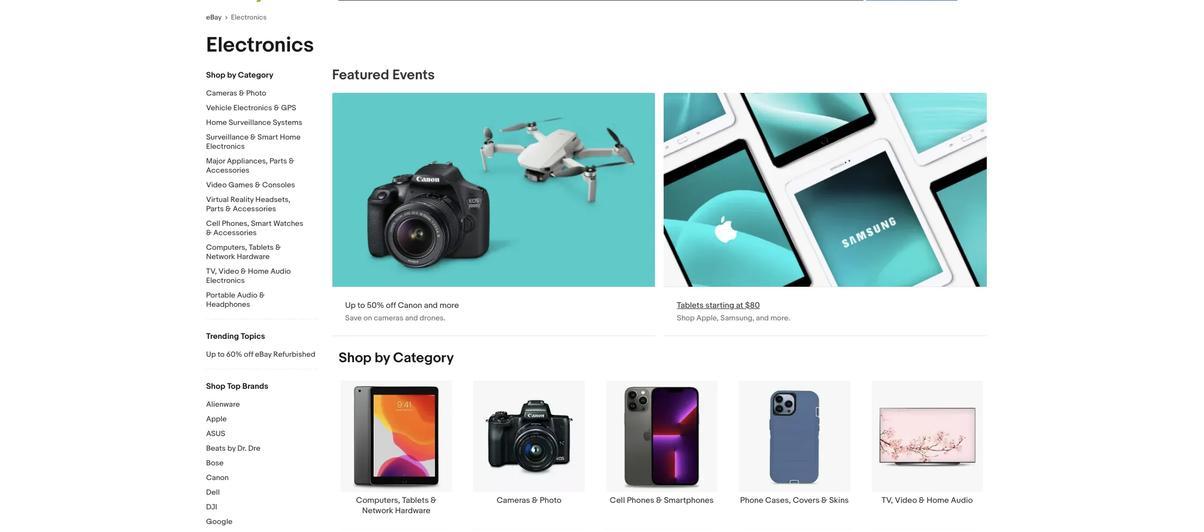 Task type: locate. For each thing, give the bounding box(es) containing it.
shop down save
[[339, 350, 372, 367]]

1 horizontal spatial computers,
[[356, 496, 400, 506]]

shop left apple,
[[677, 314, 695, 323]]

computers, tablets & network hardware link
[[206, 243, 310, 263], [330, 380, 463, 516]]

network
[[206, 252, 235, 261], [362, 506, 394, 516]]

0 vertical spatial accessories
[[206, 166, 250, 175]]

0 vertical spatial ebay
[[206, 13, 222, 22]]

tv, up portable
[[206, 267, 217, 276]]

dr.
[[238, 444, 247, 453]]

parts
[[270, 157, 287, 166], [206, 204, 224, 214]]

and left the drones.
[[405, 314, 418, 323]]

vehicle electronics & gps link
[[206, 103, 310, 114]]

canon
[[398, 301, 422, 311], [206, 473, 229, 483]]

0 vertical spatial by
[[227, 70, 236, 80]]

tablets
[[249, 243, 274, 252], [677, 301, 704, 311], [402, 496, 429, 506]]

none text field containing tablets starting at $80
[[664, 93, 988, 336]]

accessories
[[206, 166, 250, 175], [233, 204, 276, 214], [213, 228, 257, 238]]

brands
[[243, 382, 269, 392]]

appliances,
[[227, 157, 268, 166]]

1 horizontal spatial ebay
[[255, 350, 272, 359]]

shop by category for "cameras & photo" link to the top
[[206, 70, 274, 80]]

and
[[424, 301, 438, 311], [405, 314, 418, 323], [757, 314, 769, 323]]

by
[[227, 70, 236, 80], [375, 350, 390, 367], [228, 444, 236, 453]]

2 vertical spatial audio
[[952, 496, 974, 506]]

0 vertical spatial tablets
[[249, 243, 274, 252]]

0 vertical spatial computers,
[[206, 243, 247, 252]]

accessories down reality
[[213, 228, 257, 238]]

cameras & photo link
[[206, 89, 310, 99], [463, 380, 596, 516]]

tablets inside cameras & photo vehicle electronics & gps home surveillance systems surveillance & smart home electronics major appliances, parts & accessories video games & consoles virtual reality headsets, parts & accessories cell phones, smart watches & accessories computers, tablets & network hardware tv, video & home audio electronics portable audio & headphones
[[249, 243, 274, 252]]

1 vertical spatial ebay
[[255, 350, 272, 359]]

2 horizontal spatial tablets
[[677, 301, 704, 311]]

tablets starting at $80 shop apple, samsung, and more.
[[677, 301, 791, 323]]

none text field containing up to 50% off canon and more
[[332, 93, 656, 336]]

video
[[206, 180, 227, 190], [219, 267, 239, 276], [896, 496, 918, 506]]

to for 50%
[[358, 301, 365, 311]]

up inside up to 50% off canon and more save on cameras and drones.
[[345, 301, 356, 311]]

1 vertical spatial network
[[362, 506, 394, 516]]

1 horizontal spatial tablets
[[402, 496, 429, 506]]

off up cameras
[[386, 301, 396, 311]]

up
[[345, 301, 356, 311], [206, 350, 216, 359]]

featured
[[332, 67, 390, 84]]

1 vertical spatial canon
[[206, 473, 229, 483]]

to left the 60%
[[218, 350, 225, 359]]

cell phones, smart watches & accessories link
[[206, 219, 310, 239]]

1 vertical spatial computers, tablets & network hardware link
[[330, 380, 463, 516]]

asus link
[[206, 429, 318, 440]]

0 vertical spatial to
[[358, 301, 365, 311]]

1 vertical spatial cell
[[610, 496, 625, 506]]

apple
[[206, 415, 227, 424]]

video inside tv, video & home audio link
[[896, 496, 918, 506]]

& inside 'link'
[[657, 496, 663, 506]]

0 horizontal spatial tv,
[[206, 267, 217, 276]]

shop by category up vehicle electronics & gps link on the top left of page
[[206, 70, 274, 80]]

0 horizontal spatial cameras & photo link
[[206, 89, 310, 99]]

by left dr.
[[228, 444, 236, 453]]

cameras
[[374, 314, 404, 323]]

to
[[358, 301, 365, 311], [218, 350, 225, 359]]

1 vertical spatial audio
[[237, 291, 258, 300]]

surveillance down vehicle electronics & gps link on the top left of page
[[229, 118, 271, 127]]

tv,
[[206, 267, 217, 276], [882, 496, 894, 506]]

cell left phones, on the left of the page
[[206, 219, 220, 228]]

1 vertical spatial tablets
[[677, 301, 704, 311]]

2 horizontal spatial audio
[[952, 496, 974, 506]]

0 vertical spatial audio
[[271, 267, 291, 276]]

2 vertical spatial tablets
[[402, 496, 429, 506]]

off inside up to 50% off canon and more save on cameras and drones.
[[386, 301, 396, 311]]

0 vertical spatial tv,
[[206, 267, 217, 276]]

shop by category down cameras
[[339, 350, 454, 367]]

up up save
[[345, 301, 356, 311]]

0 horizontal spatial photo
[[246, 89, 266, 98]]

hardware inside cameras & photo vehicle electronics & gps home surveillance systems surveillance & smart home electronics major appliances, parts & accessories video games & consoles virtual reality headsets, parts & accessories cell phones, smart watches & accessories computers, tablets & network hardware tv, video & home audio electronics portable audio & headphones
[[237, 252, 270, 261]]

shop by category for computers, tablets & network hardware link to the right
[[339, 350, 454, 367]]

0 vertical spatial canon
[[398, 301, 422, 311]]

category
[[238, 70, 274, 80], [393, 350, 454, 367]]

0 horizontal spatial up
[[206, 350, 216, 359]]

1 vertical spatial hardware
[[395, 506, 431, 516]]

0 horizontal spatial to
[[218, 350, 225, 359]]

1 horizontal spatial shop by category
[[339, 350, 454, 367]]

major
[[206, 157, 225, 166]]

reality
[[231, 195, 254, 204]]

1 horizontal spatial up
[[345, 301, 356, 311]]

0 horizontal spatial cell
[[206, 219, 220, 228]]

& inside computers, tablets & network hardware
[[431, 496, 437, 506]]

&
[[239, 89, 245, 98], [274, 103, 280, 113], [250, 133, 256, 142], [289, 157, 295, 166], [255, 180, 261, 190], [226, 204, 231, 214], [206, 228, 212, 238], [276, 243, 281, 252], [241, 267, 246, 276], [259, 291, 265, 300], [431, 496, 437, 506], [532, 496, 538, 506], [657, 496, 663, 506], [822, 496, 828, 506], [920, 496, 925, 506]]

0 vertical spatial hardware
[[237, 252, 270, 261]]

0 horizontal spatial canon
[[206, 473, 229, 483]]

shop left top on the bottom left of the page
[[206, 382, 225, 392]]

canon link
[[206, 473, 318, 484]]

1 horizontal spatial cell
[[610, 496, 625, 506]]

canon down bose
[[206, 473, 229, 483]]

by down cameras
[[375, 350, 390, 367]]

cell phones & smartphones link
[[596, 380, 729, 516]]

shop top brands
[[206, 382, 269, 392]]

0 horizontal spatial parts
[[206, 204, 224, 214]]

cameras inside cameras & photo vehicle electronics & gps home surveillance systems surveillance & smart home electronics major appliances, parts & accessories video games & consoles virtual reality headsets, parts & accessories cell phones, smart watches & accessories computers, tablets & network hardware tv, video & home audio electronics portable audio & headphones
[[206, 89, 237, 98]]

1 vertical spatial computers,
[[356, 496, 400, 506]]

consoles
[[262, 180, 295, 190]]

0 vertical spatial cell
[[206, 219, 220, 228]]

to up "on"
[[358, 301, 365, 311]]

computers, inside computers, tablets & network hardware
[[356, 496, 400, 506]]

tv, inside cameras & photo vehicle electronics & gps home surveillance systems surveillance & smart home electronics major appliances, parts & accessories video games & consoles virtual reality headsets, parts & accessories cell phones, smart watches & accessories computers, tablets & network hardware tv, video & home audio electronics portable audio & headphones
[[206, 267, 217, 276]]

save
[[345, 314, 362, 323]]

0 horizontal spatial computers,
[[206, 243, 247, 252]]

1 vertical spatial shop by category
[[339, 350, 454, 367]]

2 vertical spatial accessories
[[213, 228, 257, 238]]

0 horizontal spatial tablets
[[249, 243, 274, 252]]

0 horizontal spatial off
[[244, 350, 253, 359]]

audio
[[271, 267, 291, 276], [237, 291, 258, 300], [952, 496, 974, 506]]

up to 60% off ebay refurbished link
[[206, 350, 318, 360]]

None text field
[[664, 93, 988, 336]]

0 horizontal spatial hardware
[[237, 252, 270, 261]]

top
[[227, 382, 241, 392]]

0 horizontal spatial network
[[206, 252, 235, 261]]

0 horizontal spatial audio
[[237, 291, 258, 300]]

category for vehicle electronics & gps link on the top left of page
[[238, 70, 274, 80]]

dji
[[206, 503, 217, 512]]

1 horizontal spatial photo
[[540, 496, 562, 506]]

1 horizontal spatial off
[[386, 301, 396, 311]]

0 horizontal spatial and
[[405, 314, 418, 323]]

shop by category
[[206, 70, 274, 80], [339, 350, 454, 367]]

tv, video & home audio
[[882, 496, 974, 506]]

photo inside cameras & photo vehicle electronics & gps home surveillance systems surveillance & smart home electronics major appliances, parts & accessories video games & consoles virtual reality headsets, parts & accessories cell phones, smart watches & accessories computers, tablets & network hardware tv, video & home audio electronics portable audio & headphones
[[246, 89, 266, 98]]

to inside up to 50% off canon and more save on cameras and drones.
[[358, 301, 365, 311]]

0 vertical spatial network
[[206, 252, 235, 261]]

smart down virtual reality headsets, parts & accessories link
[[251, 219, 272, 228]]

1 vertical spatial video
[[219, 267, 239, 276]]

featured events
[[332, 67, 435, 84]]

0 vertical spatial up
[[345, 301, 356, 311]]

0 vertical spatial computers, tablets & network hardware link
[[206, 243, 310, 263]]

off right the 60%
[[244, 350, 253, 359]]

0 horizontal spatial cameras
[[206, 89, 237, 98]]

by up vehicle
[[227, 70, 236, 80]]

hardware
[[237, 252, 270, 261], [395, 506, 431, 516]]

1 vertical spatial cameras
[[497, 496, 531, 506]]

1 horizontal spatial canon
[[398, 301, 422, 311]]

and up the drones.
[[424, 301, 438, 311]]

0 vertical spatial off
[[386, 301, 396, 311]]

1 horizontal spatial to
[[358, 301, 365, 311]]

accessories up cell phones, smart watches & accessories link
[[233, 204, 276, 214]]

canon up cameras
[[398, 301, 422, 311]]

network inside cameras & photo vehicle electronics & gps home surveillance systems surveillance & smart home electronics major appliances, parts & accessories video games & consoles virtual reality headsets, parts & accessories cell phones, smart watches & accessories computers, tablets & network hardware tv, video & home audio electronics portable audio & headphones
[[206, 252, 235, 261]]

1 horizontal spatial audio
[[271, 267, 291, 276]]

2 vertical spatial video
[[896, 496, 918, 506]]

0 vertical spatial category
[[238, 70, 274, 80]]

computers,
[[206, 243, 247, 252], [356, 496, 400, 506]]

accessories up games
[[206, 166, 250, 175]]

1 vertical spatial tv,
[[882, 496, 894, 506]]

alienware link
[[206, 400, 318, 410]]

shop for 'cell phones & smartphones' 'link'
[[339, 350, 372, 367]]

photo for cameras & photo vehicle electronics & gps home surveillance systems surveillance & smart home electronics major appliances, parts & accessories video games & consoles virtual reality headsets, parts & accessories cell phones, smart watches & accessories computers, tablets & network hardware tv, video & home audio electronics portable audio & headphones
[[246, 89, 266, 98]]

0 horizontal spatial shop by category
[[206, 70, 274, 80]]

up to 60% off ebay refurbished
[[206, 350, 316, 359]]

surveillance
[[229, 118, 271, 127], [206, 133, 249, 142]]

cell inside cameras & photo vehicle electronics & gps home surveillance systems surveillance & smart home electronics major appliances, parts & accessories video games & consoles virtual reality headsets, parts & accessories cell phones, smart watches & accessories computers, tablets & network hardware tv, video & home audio electronics portable audio & headphones
[[206, 219, 220, 228]]

cell phones & smartphones
[[610, 496, 714, 506]]

and down $80
[[757, 314, 769, 323]]

1 vertical spatial off
[[244, 350, 253, 359]]

2 vertical spatial by
[[228, 444, 236, 453]]

2 horizontal spatial and
[[757, 314, 769, 323]]

smart
[[258, 133, 278, 142], [251, 219, 272, 228]]

tablets inside tablets starting at $80 shop apple, samsung, and more.
[[677, 301, 704, 311]]

surveillance & smart home electronics link
[[206, 133, 310, 152]]

category down the drones.
[[393, 350, 454, 367]]

up for 60%
[[206, 350, 216, 359]]

surveillance up the major
[[206, 133, 249, 142]]

0 vertical spatial smart
[[258, 133, 278, 142]]

smart down home surveillance systems link
[[258, 133, 278, 142]]

category up vehicle electronics & gps link on the top left of page
[[238, 70, 274, 80]]

None text field
[[332, 93, 656, 336]]

electronics
[[231, 13, 267, 22], [206, 33, 314, 58], [234, 103, 272, 113], [206, 142, 245, 151], [206, 276, 245, 285]]

main content
[[326, 67, 999, 530]]

0 horizontal spatial category
[[238, 70, 274, 80]]

up inside up to 60% off ebay refurbished link
[[206, 350, 216, 359]]

1 horizontal spatial category
[[393, 350, 454, 367]]

cameras
[[206, 89, 237, 98], [497, 496, 531, 506]]

ebay
[[206, 13, 222, 22], [255, 350, 272, 359]]

1 vertical spatial up
[[206, 350, 216, 359]]

1 vertical spatial category
[[393, 350, 454, 367]]

1 horizontal spatial cameras & photo link
[[463, 380, 596, 516]]

photo
[[246, 89, 266, 98], [540, 496, 562, 506]]

1 vertical spatial to
[[218, 350, 225, 359]]

shop up vehicle
[[206, 70, 225, 80]]

trending
[[206, 332, 239, 342]]

computers, inside cameras & photo vehicle electronics & gps home surveillance systems surveillance & smart home electronics major appliances, parts & accessories video games & consoles virtual reality headsets, parts & accessories cell phones, smart watches & accessories computers, tablets & network hardware tv, video & home audio electronics portable audio & headphones
[[206, 243, 247, 252]]

1 horizontal spatial network
[[362, 506, 394, 516]]

shop
[[206, 70, 225, 80], [677, 314, 695, 323], [339, 350, 372, 367], [206, 382, 225, 392]]

tv, right skins on the right of page
[[882, 496, 894, 506]]

virtual
[[206, 195, 229, 204]]

1 vertical spatial photo
[[540, 496, 562, 506]]

beats by dr. dre link
[[206, 444, 318, 454]]

1 vertical spatial by
[[375, 350, 390, 367]]

1 horizontal spatial parts
[[270, 157, 287, 166]]

parts up the consoles at left top
[[270, 157, 287, 166]]

0 vertical spatial shop by category
[[206, 70, 274, 80]]

dell link
[[206, 488, 318, 498]]

cell
[[206, 219, 220, 228], [610, 496, 625, 506]]

cameras & photo
[[497, 496, 562, 506]]

0 vertical spatial photo
[[246, 89, 266, 98]]

off
[[386, 301, 396, 311], [244, 350, 253, 359]]

1 vertical spatial parts
[[206, 204, 224, 214]]

1 vertical spatial smart
[[251, 219, 272, 228]]

1 horizontal spatial cameras
[[497, 496, 531, 506]]

1 horizontal spatial hardware
[[395, 506, 431, 516]]

0 vertical spatial cameras
[[206, 89, 237, 98]]

parts up phones, on the left of the page
[[206, 204, 224, 214]]

up down trending
[[206, 350, 216, 359]]

and inside tablets starting at $80 shop apple, samsung, and more.
[[757, 314, 769, 323]]

cell left phones
[[610, 496, 625, 506]]



Task type: vqa. For each thing, say whether or not it's contained in the screenshot.
the bottommost Video
yes



Task type: describe. For each thing, give the bounding box(es) containing it.
vehicle
[[206, 103, 232, 113]]

category for "cameras & photo" link to the bottom
[[393, 350, 454, 367]]

main content containing featured events
[[326, 67, 999, 530]]

ebay link
[[206, 13, 231, 22]]

dre
[[248, 444, 261, 453]]

alienware apple asus beats by dr. dre bose canon dell dji google
[[206, 400, 261, 527]]

drones.
[[420, 314, 446, 323]]

cameras for cameras & photo vehicle electronics & gps home surveillance systems surveillance & smart home electronics major appliances, parts & accessories video games & consoles virtual reality headsets, parts & accessories cell phones, smart watches & accessories computers, tablets & network hardware tv, video & home audio electronics portable audio & headphones
[[206, 89, 237, 98]]

headphones
[[206, 300, 250, 309]]

dji link
[[206, 503, 318, 513]]

more
[[440, 301, 459, 311]]

by inside alienware apple asus beats by dr. dre bose canon dell dji google
[[228, 444, 236, 453]]

up to 50% off canon and more save on cameras and drones.
[[345, 301, 459, 323]]

events
[[393, 67, 435, 84]]

google link
[[206, 517, 318, 528]]

cases,
[[766, 496, 791, 506]]

games
[[229, 180, 253, 190]]

phone cases, covers & skins link
[[729, 380, 861, 516]]

cameras for cameras & photo
[[497, 496, 531, 506]]

watches
[[273, 219, 304, 228]]

video games & consoles link
[[206, 180, 310, 191]]

tablets inside computers, tablets & network hardware
[[402, 496, 429, 506]]

on
[[364, 314, 372, 323]]

60%
[[226, 350, 242, 359]]

trending topics
[[206, 332, 265, 342]]

off for 50%
[[386, 301, 396, 311]]

tv, video & home audio link
[[861, 380, 994, 516]]

0 horizontal spatial computers, tablets & network hardware link
[[206, 243, 310, 263]]

1 vertical spatial cameras & photo link
[[463, 380, 596, 516]]

asus
[[206, 429, 225, 439]]

dell
[[206, 488, 220, 497]]

shop for "asus" link
[[206, 382, 225, 392]]

at
[[737, 301, 744, 311]]

1 horizontal spatial and
[[424, 301, 438, 311]]

to for 60%
[[218, 350, 225, 359]]

1 vertical spatial surveillance
[[206, 133, 249, 142]]

canon inside up to 50% off canon and more save on cameras and drones.
[[398, 301, 422, 311]]

by for home surveillance systems link
[[227, 70, 236, 80]]

phone cases, covers & skins
[[741, 496, 849, 506]]

0 vertical spatial surveillance
[[229, 118, 271, 127]]

1 horizontal spatial tv,
[[882, 496, 894, 506]]

shop for home surveillance systems link
[[206, 70, 225, 80]]

50%
[[367, 301, 384, 311]]

bose
[[206, 459, 224, 468]]

hardware inside computers, tablets & network hardware
[[395, 506, 431, 516]]

0 vertical spatial video
[[206, 180, 227, 190]]

skins
[[830, 496, 849, 506]]

photo for cameras & photo
[[540, 496, 562, 506]]

$80
[[746, 301, 760, 311]]

google
[[206, 517, 233, 527]]

alienware
[[206, 400, 240, 409]]

cameras & photo vehicle electronics & gps home surveillance systems surveillance & smart home electronics major appliances, parts & accessories video games & consoles virtual reality headsets, parts & accessories cell phones, smart watches & accessories computers, tablets & network hardware tv, video & home audio electronics portable audio & headphones
[[206, 89, 304, 309]]

by for 'cell phones & smartphones' 'link'
[[375, 350, 390, 367]]

tv, video & home audio electronics link
[[206, 267, 310, 286]]

systems
[[273, 118, 302, 127]]

more.
[[771, 314, 791, 323]]

phones,
[[222, 219, 249, 228]]

1 horizontal spatial computers, tablets & network hardware link
[[330, 380, 463, 516]]

home surveillance systems link
[[206, 118, 310, 128]]

starting
[[706, 301, 735, 311]]

shop inside tablets starting at $80 shop apple, samsung, and more.
[[677, 314, 695, 323]]

portable
[[206, 291, 235, 300]]

major appliances, parts & accessories link
[[206, 157, 310, 176]]

smartphones
[[664, 496, 714, 506]]

topics
[[241, 332, 265, 342]]

canon inside alienware apple asus beats by dr. dre bose canon dell dji google
[[206, 473, 229, 483]]

computers, tablets & network hardware
[[356, 496, 437, 516]]

1 vertical spatial accessories
[[233, 204, 276, 214]]

beats
[[206, 444, 226, 453]]

0 horizontal spatial ebay
[[206, 13, 222, 22]]

phones
[[627, 496, 655, 506]]

phone
[[741, 496, 764, 506]]

refurbished
[[273, 350, 316, 359]]

network inside computers, tablets & network hardware
[[362, 506, 394, 516]]

gps
[[281, 103, 296, 113]]

cell inside 'link'
[[610, 496, 625, 506]]

0 vertical spatial parts
[[270, 157, 287, 166]]

virtual reality headsets, parts & accessories link
[[206, 195, 310, 215]]

0 vertical spatial cameras & photo link
[[206, 89, 310, 99]]

up for 50%
[[345, 301, 356, 311]]

portable audio & headphones link
[[206, 291, 310, 310]]

headsets,
[[256, 195, 291, 204]]

samsung,
[[721, 314, 755, 323]]

covers
[[793, 496, 820, 506]]

off for 60%
[[244, 350, 253, 359]]

apple,
[[697, 314, 719, 323]]

bose link
[[206, 459, 318, 469]]

apple link
[[206, 415, 318, 425]]



